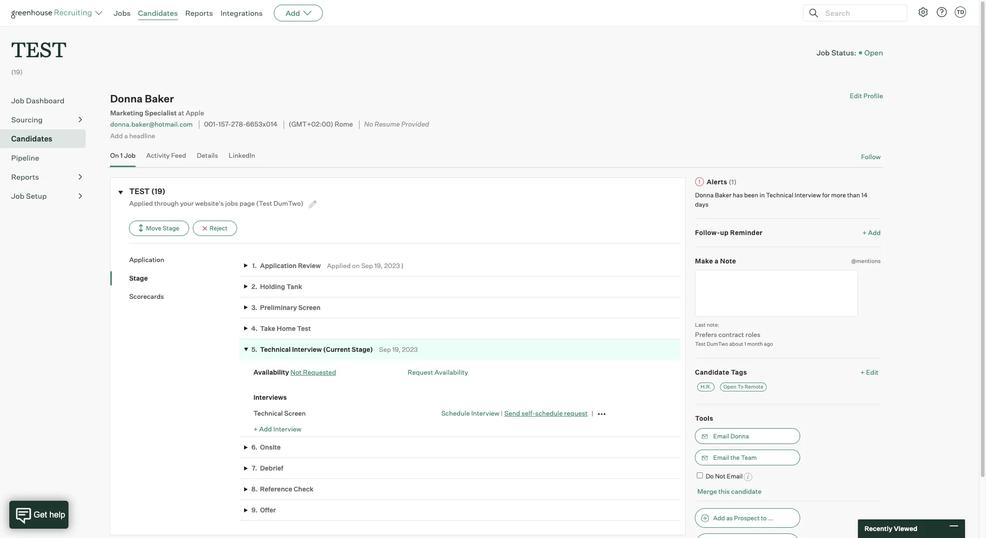 Task type: locate. For each thing, give the bounding box(es) containing it.
move
[[146, 225, 161, 232]]

donna baker has been in technical interview for more than 14 days
[[695, 192, 868, 208]]

| right the on
[[402, 262, 403, 270]]

0 vertical spatial technical
[[766, 192, 794, 199]]

applied down test (19)
[[129, 199, 153, 207]]

not right do
[[715, 473, 726, 480]]

0 horizontal spatial availability
[[254, 369, 289, 377]]

1 horizontal spatial sep
[[379, 346, 391, 354]]

sourcing
[[11, 115, 43, 125]]

Do Not Email checkbox
[[697, 473, 703, 479]]

baker down alerts (1)
[[715, 192, 732, 199]]

6.
[[251, 444, 258, 452]]

2. holding tank
[[252, 283, 302, 291]]

1 horizontal spatial test
[[129, 187, 150, 196]]

1 horizontal spatial test
[[695, 341, 706, 347]]

stage
[[163, 225, 179, 232], [129, 274, 148, 282]]

h.r. link
[[698, 383, 715, 392]]

2 vertical spatial technical
[[254, 410, 283, 417]]

not left requested
[[291, 369, 302, 377]]

not for email
[[715, 473, 726, 480]]

been
[[745, 192, 759, 199]]

merge
[[698, 488, 717, 496]]

...
[[768, 515, 774, 523]]

0 horizontal spatial reports link
[[11, 172, 82, 183]]

candidates down sourcing
[[11, 134, 52, 144]]

baker inside donna baker marketing specialist at apple
[[145, 92, 174, 105]]

open
[[865, 48, 884, 57], [724, 384, 737, 390]]

2 availability from the left
[[435, 369, 468, 377]]

job up sourcing
[[11, 96, 24, 105]]

edit profile link
[[850, 92, 883, 100]]

0 vertical spatial stage
[[163, 225, 179, 232]]

add inside button
[[714, 515, 725, 523]]

1 horizontal spatial stage
[[163, 225, 179, 232]]

(current
[[323, 346, 351, 354]]

job right the on
[[124, 151, 136, 159]]

technical right 5.
[[260, 346, 291, 354]]

test down on 1 job link
[[129, 187, 150, 196]]

0 vertical spatial edit
[[850, 92, 862, 100]]

0 horizontal spatial open
[[724, 384, 737, 390]]

1 horizontal spatial reports link
[[185, 8, 213, 18]]

0 vertical spatial 1
[[120, 151, 123, 159]]

stage right move
[[163, 225, 179, 232]]

your
[[180, 199, 194, 207]]

0 vertical spatial test
[[297, 325, 311, 333]]

screen
[[298, 304, 321, 312], [284, 410, 306, 417]]

0 vertical spatial a
[[124, 132, 128, 140]]

| left send on the right bottom of the page
[[501, 409, 503, 417]]

sep 19, 2023
[[379, 346, 418, 354]]

0 vertical spatial test
[[11, 35, 67, 63]]

email for email the team
[[714, 454, 729, 462]]

technical screen
[[254, 410, 306, 417]]

0 horizontal spatial test
[[297, 325, 311, 333]]

1 right the on
[[120, 151, 123, 159]]

donna inside donna baker marketing specialist at apple
[[110, 92, 143, 105]]

1 vertical spatial donna
[[695, 192, 714, 199]]

reference
[[260, 486, 292, 494]]

reports link down pipeline link
[[11, 172, 82, 183]]

1 availability from the left
[[254, 369, 289, 377]]

website's
[[195, 199, 224, 207]]

19, right the on
[[375, 262, 383, 270]]

Search text field
[[823, 6, 899, 20]]

make
[[695, 257, 713, 265]]

1 vertical spatial candidates link
[[11, 133, 82, 145]]

prospect
[[734, 515, 760, 523]]

1 vertical spatial not
[[715, 473, 726, 480]]

baker inside the donna baker has been in technical interview for more than 14 days
[[715, 192, 732, 199]]

1 vertical spatial +
[[861, 369, 865, 377]]

1 vertical spatial sep
[[379, 346, 391, 354]]

0 horizontal spatial 1
[[120, 151, 123, 159]]

0 horizontal spatial candidates link
[[11, 133, 82, 145]]

test (19)
[[129, 187, 165, 196]]

1 vertical spatial baker
[[715, 192, 732, 199]]

001-
[[204, 120, 219, 129]]

job left status:
[[817, 48, 830, 57]]

+ add
[[863, 229, 881, 237]]

apple
[[186, 109, 204, 118]]

(19) down test link
[[11, 68, 23, 76]]

test
[[297, 325, 311, 333], [695, 341, 706, 347]]

1 horizontal spatial candidates link
[[138, 8, 178, 18]]

0 horizontal spatial candidates
[[11, 134, 52, 144]]

donna up the
[[731, 433, 749, 440]]

sep right stage)
[[379, 346, 391, 354]]

1 horizontal spatial availability
[[435, 369, 468, 377]]

1 horizontal spatial edit
[[867, 369, 879, 377]]

prefers
[[695, 331, 717, 339]]

19, right stage)
[[393, 346, 401, 354]]

1 vertical spatial 19,
[[393, 346, 401, 354]]

contract
[[719, 331, 744, 339]]

screen up + add interview link
[[284, 410, 306, 417]]

than
[[848, 192, 860, 199]]

2023 up request
[[402, 346, 418, 354]]

0 horizontal spatial a
[[124, 132, 128, 140]]

2023 right the on
[[384, 262, 400, 270]]

stage up scorecards
[[129, 274, 148, 282]]

jobs
[[225, 199, 238, 207]]

8.
[[251, 486, 258, 494]]

+ for + add
[[863, 229, 867, 237]]

candidate
[[695, 369, 730, 377]]

reports
[[185, 8, 213, 18], [11, 173, 39, 182]]

1 vertical spatial test
[[695, 341, 706, 347]]

baker for donna baker has been in technical interview for more than 14 days
[[715, 192, 732, 199]]

0 vertical spatial |
[[402, 262, 403, 270]]

candidates right jobs link
[[138, 8, 178, 18]]

donna up marketing
[[110, 92, 143, 105]]

not requested button
[[291, 369, 336, 377]]

donna for donna baker marketing specialist at apple
[[110, 92, 143, 105]]

dumtwo
[[707, 341, 729, 347]]

interview up not requested dropdown button
[[292, 346, 322, 354]]

open left to
[[724, 384, 737, 390]]

email up email the team
[[714, 433, 729, 440]]

0 vertical spatial +
[[863, 229, 867, 237]]

application link
[[129, 255, 240, 264]]

days
[[695, 201, 709, 208]]

0 vertical spatial sep
[[361, 262, 373, 270]]

sep
[[361, 262, 373, 270], [379, 346, 391, 354]]

1 vertical spatial 1
[[745, 341, 746, 347]]

1 vertical spatial edit
[[867, 369, 879, 377]]

a for make
[[715, 257, 719, 265]]

0 vertical spatial 19,
[[375, 262, 383, 270]]

interview left for on the right of page
[[795, 192, 821, 199]]

donna up days
[[695, 192, 714, 199]]

jobs link
[[114, 8, 131, 18]]

email up merge this candidate link at right
[[727, 473, 743, 480]]

0 horizontal spatial reports
[[11, 173, 39, 182]]

9. offer
[[252, 507, 276, 515]]

reports down "pipeline"
[[11, 173, 39, 182]]

1 vertical spatial open
[[724, 384, 737, 390]]

sourcing link
[[11, 114, 82, 125]]

technical down interviews
[[254, 410, 283, 417]]

None text field
[[695, 270, 859, 317]]

0 vertical spatial baker
[[145, 92, 174, 105]]

availability right request
[[435, 369, 468, 377]]

(gmt+02:00) rome
[[289, 120, 353, 129]]

1 horizontal spatial candidates
[[138, 8, 178, 18]]

open right status:
[[865, 48, 884, 57]]

(19)
[[11, 68, 23, 76], [151, 187, 165, 196]]

up
[[720, 229, 729, 237]]

request availability button
[[408, 369, 468, 377]]

roles
[[746, 331, 761, 339]]

through
[[154, 199, 179, 207]]

email the team button
[[695, 450, 801, 466]]

0 horizontal spatial not
[[291, 369, 302, 377]]

job left setup at left
[[11, 192, 24, 201]]

test down prefers
[[695, 341, 706, 347]]

reports link left integrations link
[[185, 8, 213, 18]]

(19) up "through"
[[151, 187, 165, 196]]

a for add
[[124, 132, 128, 140]]

1 vertical spatial reports
[[11, 173, 39, 182]]

0 vertical spatial donna
[[110, 92, 143, 105]]

8. reference check
[[251, 486, 314, 494]]

1 horizontal spatial reports
[[185, 8, 213, 18]]

headline
[[129, 132, 155, 140]]

+ inside 'link'
[[861, 369, 865, 377]]

0 horizontal spatial test
[[11, 35, 67, 63]]

has
[[733, 192, 743, 199]]

1 vertical spatial email
[[714, 454, 729, 462]]

candidates link right jobs link
[[138, 8, 178, 18]]

stage inside button
[[163, 225, 179, 232]]

application down move
[[129, 256, 164, 264]]

tools
[[695, 415, 714, 422]]

1 horizontal spatial 1
[[745, 341, 746, 347]]

follow
[[861, 153, 881, 161]]

dashboard
[[26, 96, 64, 105]]

0 vertical spatial applied
[[129, 199, 153, 207]]

0 horizontal spatial sep
[[361, 262, 373, 270]]

scorecards
[[129, 293, 164, 301]]

4. take home test
[[251, 325, 311, 333]]

reports left integrations link
[[185, 8, 213, 18]]

email donna
[[714, 433, 749, 440]]

page
[[240, 199, 255, 207]]

donna inside the donna baker has been in technical interview for more than 14 days
[[695, 192, 714, 199]]

screen down tank
[[298, 304, 321, 312]]

application
[[129, 256, 164, 264], [260, 262, 297, 270]]

1 vertical spatial (19)
[[151, 187, 165, 196]]

a left headline
[[124, 132, 128, 140]]

technical right in
[[766, 192, 794, 199]]

0 vertical spatial reports
[[185, 8, 213, 18]]

applied left the on
[[327, 262, 351, 270]]

0 vertical spatial 2023
[[384, 262, 400, 270]]

0 horizontal spatial (19)
[[11, 68, 23, 76]]

1 horizontal spatial applied
[[327, 262, 351, 270]]

sep right the on
[[361, 262, 373, 270]]

edit inside 'link'
[[867, 369, 879, 377]]

baker up the specialist
[[145, 92, 174, 105]]

0 vertical spatial not
[[291, 369, 302, 377]]

0 horizontal spatial stage
[[129, 274, 148, 282]]

open for open
[[865, 48, 884, 57]]

|
[[402, 262, 403, 270], [501, 409, 503, 417]]

candidates link
[[138, 8, 178, 18], [11, 133, 82, 145]]

the
[[731, 454, 740, 462]]

test down greenhouse recruiting 'image'
[[11, 35, 67, 63]]

on 1 job link
[[110, 151, 136, 165]]

holding
[[260, 283, 285, 291]]

0 horizontal spatial baker
[[145, 92, 174, 105]]

dumtwo)
[[274, 199, 304, 207]]

2 vertical spatial donna
[[731, 433, 749, 440]]

1 vertical spatial applied
[[327, 262, 351, 270]]

send
[[505, 409, 520, 417]]

home
[[277, 325, 296, 333]]

278-
[[231, 120, 246, 129]]

feed
[[171, 151, 186, 159]]

add as prospect to ...
[[714, 515, 774, 523]]

email the team
[[714, 454, 757, 462]]

configure image
[[918, 7, 929, 18]]

month
[[748, 341, 763, 347]]

1 right about
[[745, 341, 746, 347]]

for
[[823, 192, 830, 199]]

2 horizontal spatial donna
[[731, 433, 749, 440]]

reports link
[[185, 8, 213, 18], [11, 172, 82, 183]]

0 vertical spatial screen
[[298, 304, 321, 312]]

add inside popup button
[[286, 8, 300, 18]]

last note: prefers contract roles test dumtwo               about 1 month               ago
[[695, 322, 773, 347]]

0 horizontal spatial donna
[[110, 92, 143, 105]]

1 horizontal spatial a
[[715, 257, 719, 265]]

1 horizontal spatial 2023
[[402, 346, 418, 354]]

1 vertical spatial test
[[129, 187, 150, 196]]

1 horizontal spatial open
[[865, 48, 884, 57]]

availability
[[254, 369, 289, 377], [435, 369, 468, 377]]

0 vertical spatial open
[[865, 48, 884, 57]]

application up 2. holding tank
[[260, 262, 297, 270]]

candidates link up pipeline link
[[11, 133, 82, 145]]

0 horizontal spatial 2023
[[384, 262, 400, 270]]

test right home
[[297, 325, 311, 333]]

1 horizontal spatial donna
[[695, 192, 714, 199]]

job status:
[[817, 48, 857, 57]]

remote
[[745, 384, 764, 390]]

requested
[[303, 369, 336, 377]]

1 horizontal spatial |
[[501, 409, 503, 417]]

schedule interview | send self-schedule request
[[441, 409, 588, 417]]

0 horizontal spatial applied
[[129, 199, 153, 207]]

1 vertical spatial stage
[[129, 274, 148, 282]]

status:
[[832, 48, 857, 57]]

0 vertical spatial email
[[714, 433, 729, 440]]

1 vertical spatial a
[[715, 257, 719, 265]]

availability up interviews
[[254, 369, 289, 377]]

email left the
[[714, 454, 729, 462]]

1 horizontal spatial baker
[[715, 192, 732, 199]]

1 inside last note: prefers contract roles test dumtwo               about 1 month               ago
[[745, 341, 746, 347]]

2 vertical spatial +
[[254, 425, 258, 433]]

a left the note
[[715, 257, 719, 265]]

test inside last note: prefers contract roles test dumtwo               about 1 month               ago
[[695, 341, 706, 347]]

1 horizontal spatial not
[[715, 473, 726, 480]]



Task type: describe. For each thing, give the bounding box(es) containing it.
1 vertical spatial candidates
[[11, 134, 52, 144]]

0 vertical spatial (19)
[[11, 68, 23, 76]]

job for job dashboard
[[11, 96, 24, 105]]

baker for donna baker marketing specialist at apple
[[145, 92, 174, 105]]

+ for + add interview
[[254, 425, 258, 433]]

schedule
[[441, 409, 470, 417]]

0 horizontal spatial edit
[[850, 92, 862, 100]]

activity
[[146, 151, 170, 159]]

onsite
[[260, 444, 281, 452]]

+ add link
[[863, 228, 881, 237]]

activity feed
[[146, 151, 186, 159]]

1 horizontal spatial application
[[260, 262, 297, 270]]

merge this candidate link
[[698, 488, 762, 496]]

open to remote
[[724, 384, 764, 390]]

+ add interview
[[254, 425, 302, 433]]

recently
[[865, 525, 893, 533]]

schedule
[[535, 409, 563, 417]]

to
[[761, 515, 767, 523]]

donna inside button
[[731, 433, 749, 440]]

(1)
[[729, 178, 737, 186]]

td button
[[955, 7, 966, 18]]

0 vertical spatial candidates
[[138, 8, 178, 18]]

about
[[730, 341, 744, 347]]

technical inside the donna baker has been in technical interview for more than 14 days
[[766, 192, 794, 199]]

td button
[[953, 5, 968, 20]]

move stage
[[146, 225, 179, 232]]

job setup
[[11, 192, 47, 201]]

add for add
[[286, 8, 300, 18]]

no resume provided
[[364, 120, 429, 129]]

reject button
[[193, 221, 237, 236]]

note
[[720, 257, 737, 265]]

add for add as prospect to ...
[[714, 515, 725, 523]]

stage link
[[129, 274, 240, 283]]

interview inside the donna baker has been in technical interview for more than 14 days
[[795, 192, 821, 199]]

integrations link
[[221, 8, 263, 18]]

1 inside on 1 job link
[[120, 151, 123, 159]]

follow-up reminder
[[695, 229, 763, 237]]

0 horizontal spatial |
[[402, 262, 403, 270]]

recently viewed
[[865, 525, 918, 533]]

email donna button
[[695, 429, 801, 445]]

0 horizontal spatial application
[[129, 256, 164, 264]]

edit profile
[[850, 92, 883, 100]]

add for add a headline
[[110, 132, 123, 140]]

email for email donna
[[714, 433, 729, 440]]

job for job status:
[[817, 48, 830, 57]]

job dashboard link
[[11, 95, 82, 106]]

not for requested
[[291, 369, 302, 377]]

1 horizontal spatial 19,
[[393, 346, 401, 354]]

scorecards link
[[129, 292, 240, 301]]

1 vertical spatial reports link
[[11, 172, 82, 183]]

+ for + edit
[[861, 369, 865, 377]]

send self-schedule request link
[[505, 409, 588, 417]]

1.
[[252, 262, 257, 270]]

reject
[[210, 225, 228, 232]]

offer
[[260, 507, 276, 515]]

7.
[[252, 465, 257, 473]]

1 horizontal spatial (19)
[[151, 187, 165, 196]]

linkedin
[[229, 151, 255, 159]]

6653x014
[[246, 120, 278, 129]]

greenhouse recruiting image
[[11, 7, 95, 19]]

debrief
[[260, 465, 283, 473]]

1 vertical spatial |
[[501, 409, 503, 417]]

2.
[[252, 283, 258, 291]]

request availability
[[408, 369, 468, 377]]

interview down technical screen
[[273, 425, 302, 433]]

self-
[[522, 409, 535, 417]]

note:
[[707, 322, 719, 329]]

td
[[957, 9, 965, 15]]

(test
[[256, 199, 272, 207]]

activity feed link
[[146, 151, 186, 165]]

157-
[[219, 120, 231, 129]]

0 vertical spatial reports link
[[185, 8, 213, 18]]

as
[[727, 515, 733, 523]]

test for test
[[11, 35, 67, 63]]

applied through your website's jobs page (test dumtwo)
[[129, 199, 305, 207]]

move stage button
[[129, 221, 189, 236]]

setup
[[26, 192, 47, 201]]

@mentions link
[[852, 257, 881, 266]]

9.
[[252, 507, 258, 515]]

1. application review applied on  sep 19, 2023 |
[[252, 262, 403, 270]]

open for open to remote
[[724, 384, 737, 390]]

h.r.
[[701, 384, 712, 390]]

0 vertical spatial candidates link
[[138, 8, 178, 18]]

on
[[352, 262, 360, 270]]

1 vertical spatial screen
[[284, 410, 306, 417]]

donna for donna baker has been in technical interview for more than 14 days
[[695, 192, 714, 199]]

3.
[[252, 304, 258, 312]]

job for job setup
[[11, 192, 24, 201]]

do
[[706, 473, 714, 480]]

2 vertical spatial email
[[727, 473, 743, 480]]

jobs
[[114, 8, 131, 18]]

test for test (19)
[[129, 187, 150, 196]]

make a note
[[695, 257, 737, 265]]

review
[[298, 262, 321, 270]]

0 horizontal spatial 19,
[[375, 262, 383, 270]]

more
[[832, 192, 846, 199]]

1 vertical spatial 2023
[[402, 346, 418, 354]]

do not email
[[706, 473, 743, 480]]

specialist
[[145, 109, 177, 118]]

last
[[695, 322, 706, 329]]

check
[[294, 486, 314, 494]]

interview left send on the right bottom of the page
[[471, 409, 500, 417]]

+ edit
[[861, 369, 879, 377]]

candidate
[[732, 488, 762, 496]]

3. preliminary screen
[[252, 304, 321, 312]]

details link
[[197, 151, 218, 165]]

details
[[197, 151, 218, 159]]

follow link
[[861, 152, 881, 161]]

resume
[[375, 120, 400, 129]]

1 vertical spatial technical
[[260, 346, 291, 354]]

open to remote link
[[721, 383, 767, 392]]

test link
[[11, 26, 67, 65]]

integrations
[[221, 8, 263, 18]]

job setup link
[[11, 191, 82, 202]]

donna.baker@hotmail.com
[[110, 120, 193, 128]]

request
[[408, 369, 433, 377]]



Task type: vqa. For each thing, say whether or not it's contained in the screenshot.
19, to the right
yes



